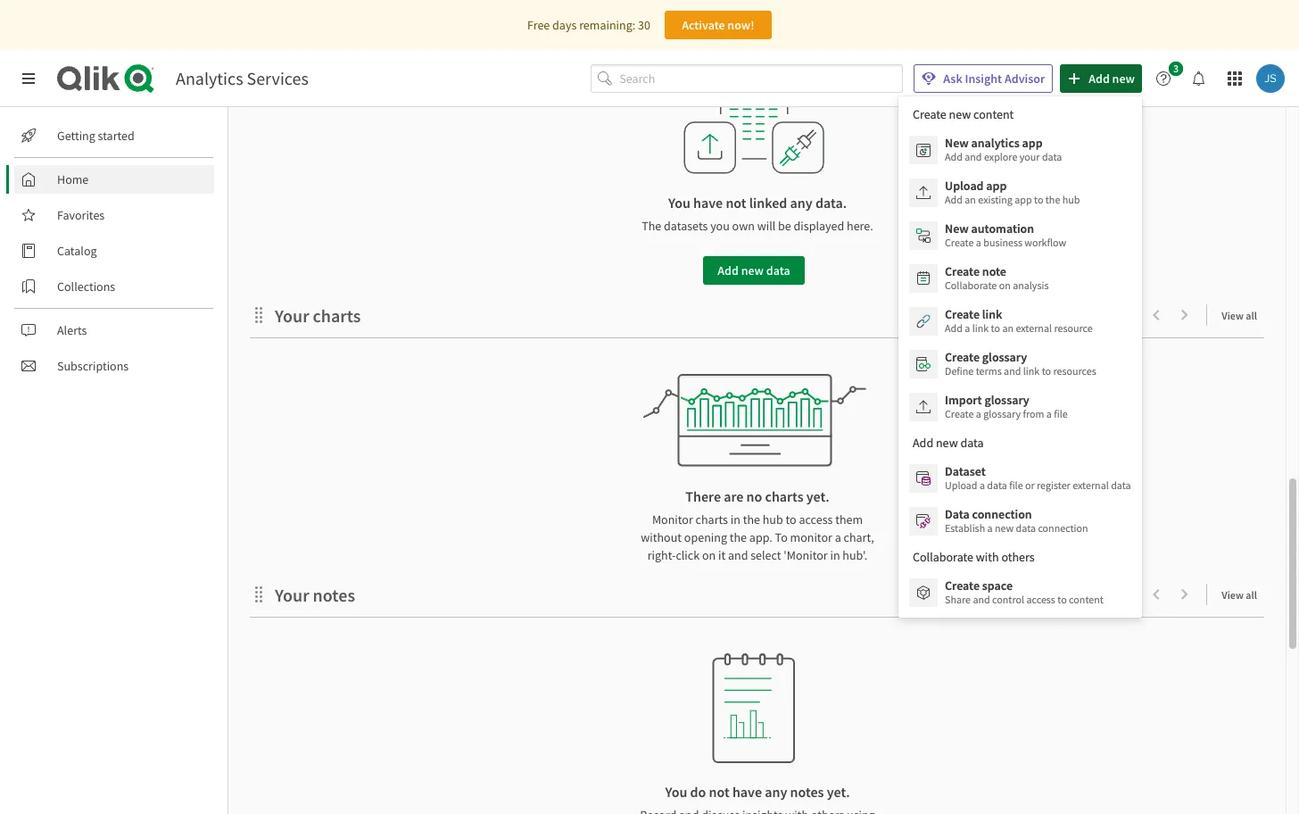 Task type: locate. For each thing, give the bounding box(es) containing it.
on left the it
[[702, 547, 716, 563]]

any inside you have not linked any data. the datasets you own will be displayed here.
[[791, 194, 813, 212]]

create down the collaborate
[[945, 306, 980, 322]]

automation
[[972, 220, 1035, 237]]

have right do
[[733, 783, 762, 801]]

not right do
[[709, 783, 730, 801]]

1 vertical spatial view
[[1222, 588, 1244, 602]]

link up terms
[[973, 321, 989, 335]]

0 vertical spatial yet.
[[807, 488, 830, 505]]

1 vertical spatial view all link
[[1222, 583, 1265, 605]]

any up the be
[[791, 194, 813, 212]]

the inside upload app add an existing app to the hub
[[1046, 193, 1061, 206]]

glossary
[[983, 349, 1028, 365], [985, 392, 1030, 408], [984, 407, 1021, 420]]

a up establish
[[980, 478, 986, 492]]

add left analytics
[[945, 150, 963, 163]]

hub inside there are no charts yet. monitor charts in the hub to access them without opening the app. to monitor a chart, right-click on it and select 'monitor in hub'.
[[763, 512, 784, 528]]

1 horizontal spatial external
[[1073, 478, 1109, 492]]

glossary down terms
[[985, 392, 1030, 408]]

do
[[691, 783, 706, 801]]

establish
[[945, 521, 986, 535]]

create up 'import'
[[945, 349, 980, 365]]

resource
[[1055, 321, 1093, 335]]

external for create link
[[1016, 321, 1053, 335]]

create inside the create space share and control access to content
[[945, 578, 980, 594]]

collaborate
[[945, 279, 997, 292]]

to for space
[[1058, 593, 1067, 606]]

space
[[983, 578, 1013, 594]]

0 vertical spatial on
[[1000, 279, 1011, 292]]

0 horizontal spatial new
[[742, 263, 764, 279]]

app inside new analytics app add and explore your data
[[1023, 135, 1043, 151]]

activate now!
[[682, 17, 755, 33]]

1 vertical spatial have
[[733, 783, 762, 801]]

5 create from the top
[[945, 407, 974, 420]]

2 view all from the top
[[1222, 588, 1258, 602]]

create glossary menu item
[[899, 343, 1142, 386]]

ask
[[944, 71, 963, 87]]

1 vertical spatial yet.
[[827, 783, 850, 801]]

2 upload from the top
[[945, 478, 978, 492]]

data inside button
[[767, 263, 791, 279]]

0 vertical spatial new
[[1113, 71, 1136, 87]]

to up new automation menu item
[[1035, 193, 1044, 206]]

new inside dropdown button
[[1113, 71, 1136, 87]]

not up own
[[726, 194, 747, 212]]

view all
[[1222, 309, 1258, 322], [1222, 588, 1258, 602]]

on left analysis
[[1000, 279, 1011, 292]]

move collection image
[[250, 306, 268, 324], [250, 585, 268, 603]]

data right your
[[1043, 150, 1063, 163]]

0 vertical spatial view all
[[1222, 309, 1258, 322]]

the
[[1046, 193, 1061, 206], [743, 512, 761, 528], [730, 530, 747, 546]]

data down the be
[[767, 263, 791, 279]]

to inside create glossary define terms and link to resources
[[1042, 364, 1052, 378]]

1 upload from the top
[[945, 178, 984, 194]]

0 horizontal spatial file
[[1010, 478, 1024, 492]]

app
[[1023, 135, 1043, 151], [987, 178, 1007, 194], [1015, 193, 1033, 206]]

access right the control
[[1027, 593, 1056, 606]]

a
[[976, 236, 982, 249], [965, 321, 971, 335], [976, 407, 982, 420], [1047, 407, 1052, 420], [980, 478, 986, 492], [988, 521, 993, 535], [835, 530, 842, 546]]

1 vertical spatial external
[[1073, 478, 1109, 492]]

0 horizontal spatial notes
[[313, 584, 355, 606]]

0 vertical spatial have
[[694, 194, 723, 212]]

new left automation
[[945, 220, 969, 237]]

a left business
[[976, 236, 982, 249]]

create note menu item
[[899, 257, 1142, 300]]

glossary inside create glossary define terms and link to resources
[[983, 349, 1028, 365]]

0 vertical spatial view all link
[[1222, 304, 1265, 326]]

analysis
[[1013, 279, 1049, 292]]

1 horizontal spatial new
[[995, 521, 1014, 535]]

0 horizontal spatial any
[[765, 783, 788, 801]]

create left note
[[945, 263, 980, 279]]

upload down analytics
[[945, 178, 984, 194]]

upload
[[945, 178, 984, 194], [945, 478, 978, 492]]

file inside import glossary create a glossary from a file
[[1055, 407, 1068, 420]]

1 vertical spatial hub
[[763, 512, 784, 528]]

1 vertical spatial all
[[1246, 588, 1258, 602]]

2 view from the top
[[1222, 588, 1244, 602]]

1 vertical spatial not
[[709, 783, 730, 801]]

have up you
[[694, 194, 723, 212]]

workflow
[[1025, 236, 1067, 249]]

access up monitor
[[799, 512, 833, 528]]

to
[[1035, 193, 1044, 206], [991, 321, 1001, 335], [1042, 364, 1052, 378], [786, 512, 797, 528], [1058, 593, 1067, 606]]

to inside the create space share and control access to content
[[1058, 593, 1067, 606]]

be
[[779, 218, 792, 234]]

data.
[[816, 194, 847, 212]]

1 vertical spatial any
[[765, 783, 788, 801]]

0 vertical spatial move collection image
[[250, 306, 268, 324]]

1 new from the top
[[945, 135, 969, 151]]

collections
[[57, 279, 115, 295]]

register
[[1037, 478, 1071, 492]]

to left the resources
[[1042, 364, 1052, 378]]

menu
[[899, 96, 1142, 618]]

1 create from the top
[[945, 236, 974, 249]]

glossary for import glossary
[[985, 392, 1030, 408]]

to inside create link add a link to an external resource
[[991, 321, 1001, 335]]

new for new analytics app
[[945, 135, 969, 151]]

the up workflow on the right of page
[[1046, 193, 1061, 206]]

1 horizontal spatial on
[[1000, 279, 1011, 292]]

existing
[[979, 193, 1013, 206]]

in down are at the right bottom
[[731, 512, 741, 528]]

1 vertical spatial an
[[1003, 321, 1014, 335]]

1 vertical spatial file
[[1010, 478, 1024, 492]]

data left or
[[988, 478, 1008, 492]]

0 vertical spatial access
[[799, 512, 833, 528]]

a inside the dataset upload a data file or register external data
[[980, 478, 986, 492]]

1 vertical spatial your
[[275, 584, 309, 606]]

create left space
[[945, 578, 980, 594]]

2 all from the top
[[1246, 588, 1258, 602]]

0 vertical spatial file
[[1055, 407, 1068, 420]]

new left analytics
[[945, 135, 969, 151]]

0 horizontal spatial external
[[1016, 321, 1053, 335]]

1 horizontal spatial in
[[831, 547, 841, 563]]

an
[[965, 193, 977, 206], [1003, 321, 1014, 335]]

and right the it
[[728, 547, 748, 563]]

analytics services element
[[176, 67, 309, 89]]

0 vertical spatial any
[[791, 194, 813, 212]]

1 vertical spatial new
[[742, 263, 764, 279]]

connection
[[973, 506, 1033, 522], [1039, 521, 1089, 535]]

new inside new analytics app add and explore your data
[[945, 135, 969, 151]]

create inside create glossary define terms and link to resources
[[945, 349, 980, 365]]

4 create from the top
[[945, 349, 980, 365]]

favorites
[[57, 207, 105, 223]]

a left chart,
[[835, 530, 842, 546]]

0 vertical spatial not
[[726, 194, 747, 212]]

new for add new data
[[742, 263, 764, 279]]

0 horizontal spatial hub
[[763, 512, 784, 528]]

1 vertical spatial notes
[[791, 783, 824, 801]]

0 vertical spatial view
[[1222, 309, 1244, 322]]

glossary down create link menu item
[[983, 349, 1028, 365]]

have inside you have not linked any data. the datasets you own will be displayed here.
[[694, 194, 723, 212]]

0 vertical spatial upload
[[945, 178, 984, 194]]

you inside you have not linked any data. the datasets you own will be displayed here.
[[669, 194, 691, 212]]

create down the define
[[945, 407, 974, 420]]

and inside the create space share and control access to content
[[973, 593, 991, 606]]

0 horizontal spatial an
[[965, 193, 977, 206]]

1 view all from the top
[[1222, 309, 1258, 322]]

glossary for create glossary
[[983, 349, 1028, 365]]

charts
[[313, 305, 361, 327], [765, 488, 804, 505], [696, 512, 728, 528]]

create inside create link add a link to an external resource
[[945, 306, 980, 322]]

1 vertical spatial access
[[1027, 593, 1056, 606]]

data down or
[[1016, 521, 1036, 535]]

1 horizontal spatial any
[[791, 194, 813, 212]]

access inside there are no charts yet. monitor charts in the hub to access them without opening the app. to monitor a chart, right-click on it and select 'monitor in hub'.
[[799, 512, 833, 528]]

data
[[1043, 150, 1063, 163], [767, 263, 791, 279], [988, 478, 1008, 492], [1112, 478, 1132, 492], [1016, 521, 1036, 535]]

data connection establish a new data connection
[[945, 506, 1089, 535]]

1 horizontal spatial have
[[733, 783, 762, 801]]

file left or
[[1010, 478, 1024, 492]]

external inside create link add a link to an external resource
[[1016, 321, 1053, 335]]

and right share
[[973, 593, 991, 606]]

1 vertical spatial on
[[702, 547, 716, 563]]

2 vertical spatial charts
[[696, 512, 728, 528]]

6 create from the top
[[945, 578, 980, 594]]

started
[[98, 128, 135, 144]]

create note collaborate on analysis
[[945, 263, 1049, 292]]

to inside upload app add an existing app to the hub
[[1035, 193, 1044, 206]]

0 vertical spatial you
[[669, 194, 691, 212]]

3 create from the top
[[945, 306, 980, 322]]

1 horizontal spatial connection
[[1039, 521, 1089, 535]]

Search text field
[[620, 64, 904, 93]]

on
[[1000, 279, 1011, 292], [702, 547, 716, 563]]

1 horizontal spatial an
[[1003, 321, 1014, 335]]

analytics
[[176, 67, 243, 89]]

add inside button
[[718, 263, 739, 279]]

2 vertical spatial new
[[995, 521, 1014, 535]]

app right explore
[[1023, 135, 1043, 151]]

and left explore
[[965, 150, 982, 163]]

new analytics app menu item
[[899, 129, 1142, 171]]

getting started link
[[14, 121, 214, 150]]

upload inside the dataset upload a data file or register external data
[[945, 478, 978, 492]]

data connection menu item
[[899, 500, 1142, 543]]

1 view all link from the top
[[1222, 304, 1265, 326]]

main content
[[221, 0, 1300, 814]]

you for have
[[669, 194, 691, 212]]

external for dataset
[[1073, 478, 1109, 492]]

new automation create a business workflow
[[945, 220, 1067, 249]]

home link
[[14, 165, 214, 194]]

control
[[993, 593, 1025, 606]]

1 vertical spatial move collection image
[[250, 585, 268, 603]]

view all link for your notes
[[1222, 583, 1265, 605]]

external right "register"
[[1073, 478, 1109, 492]]

0 vertical spatial hub
[[1063, 193, 1081, 206]]

hub
[[1063, 193, 1081, 206], [763, 512, 784, 528]]

not inside you have not linked any data. the datasets you own will be displayed here.
[[726, 194, 747, 212]]

to up create glossary define terms and link to resources
[[991, 321, 1001, 335]]

to left content
[[1058, 593, 1067, 606]]

group 5 image
[[642, 374, 866, 468]]

your for your charts
[[275, 305, 309, 327]]

you have not linked any data. the datasets you own will be displayed here.
[[642, 194, 874, 234]]

1 vertical spatial new
[[945, 220, 969, 237]]

notes
[[313, 584, 355, 606], [791, 783, 824, 801]]

0 horizontal spatial charts
[[313, 305, 361, 327]]

0 vertical spatial new
[[945, 135, 969, 151]]

and
[[965, 150, 982, 163], [1004, 364, 1022, 378], [728, 547, 748, 563], [973, 593, 991, 606]]

link up import glossary "menu item" at the right of the page
[[1024, 364, 1040, 378]]

navigation pane element
[[0, 114, 228, 387]]

a right from
[[1047, 407, 1052, 420]]

upload up data in the right of the page
[[945, 478, 978, 492]]

hub inside upload app add an existing app to the hub
[[1063, 193, 1081, 206]]

any right do
[[765, 783, 788, 801]]

view all for your charts
[[1222, 309, 1258, 322]]

not for have
[[709, 783, 730, 801]]

0 vertical spatial all
[[1246, 309, 1258, 322]]

the
[[642, 218, 662, 234]]

1 horizontal spatial hub
[[1063, 193, 1081, 206]]

data
[[945, 506, 970, 522]]

add inside new analytics app add and explore your data
[[945, 150, 963, 163]]

external inside the dataset upload a data file or register external data
[[1073, 478, 1109, 492]]

0 vertical spatial the
[[1046, 193, 1061, 206]]

hub up workflow on the right of page
[[1063, 193, 1081, 206]]

to up to
[[786, 512, 797, 528]]

create inside the create note collaborate on analysis
[[945, 263, 980, 279]]

2 create from the top
[[945, 263, 980, 279]]

create
[[945, 236, 974, 249], [945, 263, 980, 279], [945, 306, 980, 322], [945, 349, 980, 365], [945, 407, 974, 420], [945, 578, 980, 594]]

in left hub'.
[[831, 547, 841, 563]]

your notes
[[275, 584, 355, 606]]

add inside create link add a link to an external resource
[[945, 321, 963, 335]]

here.
[[847, 218, 874, 234]]

from
[[1023, 407, 1045, 420]]

'monitor
[[784, 547, 828, 563]]

0 vertical spatial notes
[[313, 584, 355, 606]]

1 vertical spatial charts
[[765, 488, 804, 505]]

a down the collaborate
[[965, 321, 971, 335]]

0 horizontal spatial have
[[694, 194, 723, 212]]

1 vertical spatial upload
[[945, 478, 978, 492]]

add down you
[[718, 263, 739, 279]]

2 horizontal spatial new
[[1113, 71, 1136, 87]]

0 vertical spatial an
[[965, 193, 977, 206]]

2 vertical spatial the
[[730, 530, 747, 546]]

all
[[1246, 309, 1258, 322], [1246, 588, 1258, 602]]

subscriptions
[[57, 358, 129, 374]]

file right from
[[1055, 407, 1068, 420]]

add right advisor
[[1089, 71, 1110, 87]]

1 horizontal spatial file
[[1055, 407, 1068, 420]]

on inside the create note collaborate on analysis
[[1000, 279, 1011, 292]]

an up create glossary define terms and link to resources
[[1003, 321, 1014, 335]]

1 all from the top
[[1246, 309, 1258, 322]]

hub up to
[[763, 512, 784, 528]]

add up the define
[[945, 321, 963, 335]]

new
[[945, 135, 969, 151], [945, 220, 969, 237]]

you
[[711, 218, 730, 234]]

view for your charts
[[1222, 309, 1244, 322]]

the up app. at the right of page
[[743, 512, 761, 528]]

add inside dropdown button
[[1089, 71, 1110, 87]]

move collection image left your notes
[[250, 585, 268, 603]]

you up datasets
[[669, 194, 691, 212]]

link down the collaborate
[[983, 306, 1003, 322]]

the left app. at the right of page
[[730, 530, 747, 546]]

add
[[1089, 71, 1110, 87], [945, 150, 963, 163], [945, 193, 963, 206], [718, 263, 739, 279], [945, 321, 963, 335]]

2 new from the top
[[945, 220, 969, 237]]

new inside 'new automation create a business workflow'
[[945, 220, 969, 237]]

any for have
[[765, 783, 788, 801]]

chart,
[[844, 530, 875, 546]]

your for your notes
[[275, 584, 309, 606]]

you left do
[[665, 783, 688, 801]]

2 horizontal spatial charts
[[765, 488, 804, 505]]

1 horizontal spatial notes
[[791, 783, 824, 801]]

external up create glossary define terms and link to resources
[[1016, 321, 1053, 335]]

and right terms
[[1004, 364, 1022, 378]]

upload app menu item
[[899, 171, 1142, 214]]

connection down "register"
[[1039, 521, 1089, 535]]

create for create link
[[945, 306, 980, 322]]

create left business
[[945, 236, 974, 249]]

file
[[1055, 407, 1068, 420], [1010, 478, 1024, 492]]

connection down dataset menu item
[[973, 506, 1033, 522]]

add left existing
[[945, 193, 963, 206]]

you
[[669, 194, 691, 212], [665, 783, 688, 801]]

upload inside upload app add an existing app to the hub
[[945, 178, 984, 194]]

0 horizontal spatial on
[[702, 547, 716, 563]]

an left existing
[[965, 193, 977, 206]]

move collection image left your charts
[[250, 306, 268, 324]]

1 horizontal spatial charts
[[696, 512, 728, 528]]

0 vertical spatial external
[[1016, 321, 1053, 335]]

to
[[775, 530, 788, 546]]

1 view from the top
[[1222, 309, 1244, 322]]

0 vertical spatial in
[[731, 512, 741, 528]]

0 vertical spatial your
[[275, 305, 309, 327]]

home
[[57, 171, 89, 187]]

to for glossary
[[1042, 364, 1052, 378]]

dataset
[[945, 463, 986, 479]]

2 view all link from the top
[[1222, 583, 1265, 605]]

new inside button
[[742, 263, 764, 279]]

a right establish
[[988, 521, 993, 535]]

1 vertical spatial view all
[[1222, 588, 1258, 602]]

1 vertical spatial you
[[665, 783, 688, 801]]

0 vertical spatial charts
[[313, 305, 361, 327]]

a inside create link add a link to an external resource
[[965, 321, 971, 335]]

0 horizontal spatial access
[[799, 512, 833, 528]]

your notes link
[[275, 584, 362, 606]]

not
[[726, 194, 747, 212], [709, 783, 730, 801]]

access
[[799, 512, 833, 528], [1027, 593, 1056, 606]]

1 horizontal spatial access
[[1027, 593, 1056, 606]]

without
[[641, 530, 682, 546]]

in
[[731, 512, 741, 528], [831, 547, 841, 563]]



Task type: describe. For each thing, give the bounding box(es) containing it.
new for new automation
[[945, 220, 969, 237]]

view for your notes
[[1222, 588, 1244, 602]]

will
[[758, 218, 776, 234]]

new inside data connection establish a new data connection
[[995, 521, 1014, 535]]

0 horizontal spatial connection
[[973, 506, 1033, 522]]

all for your notes
[[1246, 588, 1258, 602]]

to inside there are no charts yet. monitor charts in the hub to access them without opening the app. to monitor a chart, right-click on it and select 'monitor in hub'.
[[786, 512, 797, 528]]

business
[[984, 236, 1023, 249]]

right-
[[648, 547, 676, 563]]

monitor
[[653, 512, 693, 528]]

add new data button
[[704, 256, 805, 285]]

define
[[945, 364, 974, 378]]

dataset upload a data file or register external data
[[945, 463, 1132, 492]]

create glossary define terms and link to resources
[[945, 349, 1097, 378]]

activate now! link
[[665, 11, 772, 39]]

create inside 'new automation create a business workflow'
[[945, 236, 974, 249]]

getting started
[[57, 128, 135, 144]]

move collection image for your notes
[[250, 585, 268, 603]]

an inside create link add a link to an external resource
[[1003, 321, 1014, 335]]

your
[[1020, 150, 1040, 163]]

and inside new analytics app add and explore your data
[[965, 150, 982, 163]]

create for create glossary
[[945, 349, 980, 365]]

and inside there are no charts yet. monitor charts in the hub to access them without opening the app. to monitor a chart, right-click on it and select 'monitor in hub'.
[[728, 547, 748, 563]]

data inside new analytics app add and explore your data
[[1043, 150, 1063, 163]]

0 horizontal spatial in
[[731, 512, 741, 528]]

resources
[[1054, 364, 1097, 378]]

select
[[751, 547, 782, 563]]

move collection image for your charts
[[250, 306, 268, 324]]

a inside there are no charts yet. monitor charts in the hub to access them without opening the app. to monitor a chart, right-click on it and select 'monitor in hub'.
[[835, 530, 842, 546]]

days
[[553, 17, 577, 33]]

30
[[638, 17, 651, 33]]

remaining:
[[579, 17, 636, 33]]

content
[[1070, 593, 1104, 606]]

create for create note
[[945, 263, 980, 279]]

analytics
[[972, 135, 1020, 151]]

add new
[[1089, 71, 1136, 87]]

analytics services
[[176, 67, 309, 89]]

alerts
[[57, 322, 87, 338]]

app right existing
[[1015, 193, 1033, 206]]

a inside 'new automation create a business workflow'
[[976, 236, 982, 249]]

you do not have any notes yet.
[[665, 783, 850, 801]]

ask insight advisor button
[[914, 64, 1054, 93]]

create space share and control access to content
[[945, 578, 1104, 606]]

data right "register"
[[1112, 478, 1132, 492]]

not for linked
[[726, 194, 747, 212]]

create link menu item
[[899, 300, 1142, 343]]

upload app add an existing app to the hub
[[945, 178, 1081, 206]]

your charts
[[275, 305, 361, 327]]

app down explore
[[987, 178, 1007, 194]]

file inside the dataset upload a data file or register external data
[[1010, 478, 1024, 492]]

share
[[945, 593, 971, 606]]

subscriptions link
[[14, 352, 214, 380]]

monitor
[[791, 530, 833, 546]]

no
[[747, 488, 763, 505]]

view all for your notes
[[1222, 588, 1258, 602]]

yet. inside there are no charts yet. monitor charts in the hub to access them without opening the app. to monitor a chart, right-click on it and select 'monitor in hub'.
[[807, 488, 830, 505]]

hub'.
[[843, 547, 868, 563]]

create link add a link to an external resource
[[945, 306, 1093, 335]]

services
[[247, 67, 309, 89]]

a inside data connection establish a new data connection
[[988, 521, 993, 535]]

datasets
[[664, 218, 708, 234]]

dataset menu item
[[899, 457, 1142, 500]]

create inside import glossary create a glossary from a file
[[945, 407, 974, 420]]

advisor
[[1005, 71, 1046, 87]]

import glossary create a glossary from a file
[[945, 392, 1068, 420]]

access inside the create space share and control access to content
[[1027, 593, 1056, 606]]

explore
[[985, 150, 1018, 163]]

note
[[983, 263, 1007, 279]]

own
[[733, 218, 755, 234]]

insight
[[965, 71, 1003, 87]]

1 vertical spatial in
[[831, 547, 841, 563]]

alerts link
[[14, 316, 214, 345]]

menu containing new analytics app
[[899, 96, 1142, 618]]

main content containing your charts
[[221, 0, 1300, 814]]

catalog
[[57, 243, 97, 259]]

collections link
[[14, 272, 214, 301]]

and inside create glossary define terms and link to resources
[[1004, 364, 1022, 378]]

searchbar element
[[591, 64, 904, 93]]

any for linked
[[791, 194, 813, 212]]

free
[[528, 17, 550, 33]]

create for create space
[[945, 578, 980, 594]]

your charts link
[[275, 305, 368, 327]]

displayed
[[794, 218, 845, 234]]

create space menu item
[[899, 571, 1142, 614]]

group image
[[665, 654, 844, 763]]

data inside data connection establish a new data connection
[[1016, 521, 1036, 535]]

new for add new
[[1113, 71, 1136, 87]]

click
[[676, 547, 700, 563]]

close sidebar menu image
[[21, 71, 36, 86]]

glossary left from
[[984, 407, 1021, 420]]

import
[[945, 392, 983, 408]]

are
[[724, 488, 744, 505]]

1 vertical spatial the
[[743, 512, 761, 528]]

it
[[719, 547, 726, 563]]

or
[[1026, 478, 1035, 492]]

all for your charts
[[1246, 309, 1258, 322]]

free days remaining: 30
[[528, 17, 651, 33]]

new automation menu item
[[899, 214, 1142, 257]]

a down terms
[[976, 407, 982, 420]]

linked
[[750, 194, 788, 212]]

them
[[836, 512, 863, 528]]

an inside upload app add an existing app to the hub
[[965, 193, 977, 206]]

there
[[686, 488, 721, 505]]

getting
[[57, 128, 95, 144]]

add inside upload app add an existing app to the hub
[[945, 193, 963, 206]]

new analytics app add and explore your data
[[945, 135, 1063, 163]]

you for do
[[665, 783, 688, 801]]

on inside there are no charts yet. monitor charts in the hub to access them without opening the app. to monitor a chart, right-click on it and select 'monitor in hub'.
[[702, 547, 716, 563]]

there are no charts yet. monitor charts in the hub to access them without opening the app. to monitor a chart, right-click on it and select 'monitor in hub'.
[[641, 488, 875, 563]]

app.
[[750, 530, 773, 546]]

opening
[[685, 530, 728, 546]]

activate
[[682, 17, 725, 33]]

terms
[[976, 364, 1002, 378]]

catalog link
[[14, 237, 214, 265]]

import glossary menu item
[[899, 386, 1142, 428]]

to for app
[[1035, 193, 1044, 206]]

view all link for your charts
[[1222, 304, 1265, 326]]

link inside create glossary define terms and link to resources
[[1024, 364, 1040, 378]]



Task type: vqa. For each thing, say whether or not it's contained in the screenshot.
Create collection
no



